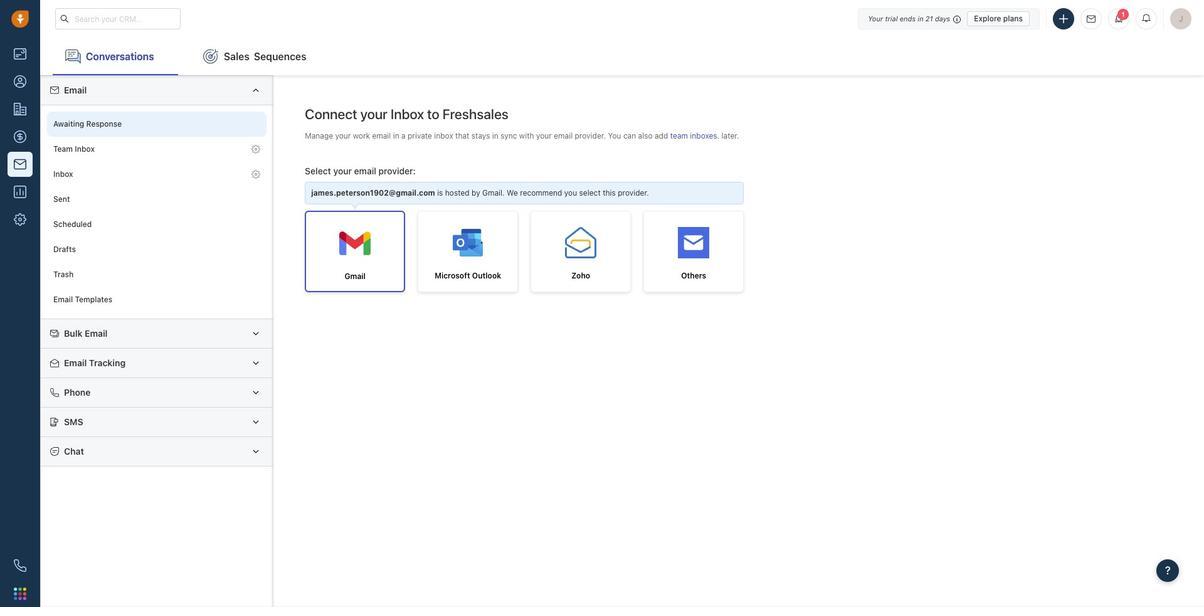Task type: describe. For each thing, give the bounding box(es) containing it.
later.
[[722, 131, 740, 140]]

conversations link
[[53, 38, 178, 75]]

drafts
[[53, 245, 76, 254]]

team
[[671, 131, 688, 140]]

manage
[[305, 131, 333, 140]]

days
[[936, 14, 951, 22]]

select
[[305, 166, 331, 176]]

plans
[[1004, 13, 1023, 23]]

trash link
[[47, 262, 267, 287]]

1 horizontal spatial provider.
[[618, 188, 649, 198]]

awaiting response link
[[47, 112, 267, 137]]

this
[[603, 188, 616, 198]]

team inboxes. link
[[671, 131, 722, 140]]

email for email tracking
[[64, 358, 87, 368]]

you
[[565, 188, 577, 198]]

0 vertical spatial provider.
[[575, 131, 606, 140]]

2 horizontal spatial in
[[918, 14, 924, 22]]

phone image
[[14, 560, 26, 572]]

tab list containing conversations
[[40, 38, 1205, 75]]

email templates link
[[47, 287, 267, 312]]

can
[[624, 131, 636, 140]]

private
[[408, 131, 432, 140]]

explore plans
[[975, 13, 1023, 23]]

sequences
[[254, 51, 307, 62]]

zoho
[[572, 271, 591, 281]]

connect your inbox to freshsales
[[305, 106, 509, 122]]

james.peterson1902@gmail.com is hosted by gmail. we recommend you select this provider.
[[311, 188, 649, 198]]

you
[[608, 131, 622, 140]]

awaiting
[[53, 119, 84, 129]]

email right work
[[372, 131, 391, 140]]

chat
[[64, 446, 84, 457]]

inbox link
[[47, 162, 267, 187]]

microsoft outlook
[[435, 271, 501, 281]]

21
[[926, 14, 934, 22]]

outlook
[[472, 271, 501, 281]]

select
[[579, 188, 601, 198]]

with
[[519, 131, 534, 140]]

sales sequences link
[[191, 38, 319, 75]]

tracking
[[89, 358, 126, 368]]

your right with
[[536, 131, 552, 140]]

provider:
[[379, 166, 416, 176]]

inbox inside team inbox link
[[75, 145, 95, 154]]

your trial ends in 21 days
[[869, 14, 951, 22]]

team inbox link
[[47, 137, 267, 162]]

manage your work email in a private inbox that stays in sync with your email provider. you can also add team inboxes. later.
[[305, 131, 740, 140]]

microsoft outlook link
[[418, 211, 518, 293]]

to
[[427, 106, 440, 122]]

email for email templates
[[53, 295, 73, 305]]

email right with
[[554, 131, 573, 140]]

team
[[53, 145, 73, 154]]

sent link
[[47, 187, 267, 212]]

1
[[1122, 11, 1126, 18]]

your
[[869, 14, 884, 22]]

explore
[[975, 13, 1002, 23]]

james.peterson1902@gmail.com
[[311, 188, 435, 198]]



Task type: locate. For each thing, give the bounding box(es) containing it.
trial
[[886, 14, 898, 22]]

select your email provider:
[[305, 166, 416, 176]]

1 horizontal spatial in
[[492, 131, 499, 140]]

0 vertical spatial inbox
[[391, 106, 424, 122]]

1 vertical spatial inbox
[[75, 145, 95, 154]]

sync
[[501, 131, 517, 140]]

email right the bulk at the bottom left of page
[[85, 328, 108, 339]]

trash
[[53, 270, 74, 279]]

Search your CRM... text field
[[55, 8, 181, 29]]

that
[[456, 131, 470, 140]]

freshworks switcher image
[[14, 588, 26, 600]]

bulk email
[[64, 328, 108, 339]]

0 horizontal spatial inbox
[[53, 170, 73, 179]]

inbox right team
[[75, 145, 95, 154]]

recommend
[[520, 188, 562, 198]]

inbox
[[391, 106, 424, 122], [75, 145, 95, 154], [53, 170, 73, 179]]

2 horizontal spatial inbox
[[391, 106, 424, 122]]

your for provider:
[[334, 166, 352, 176]]

0 horizontal spatial in
[[393, 131, 399, 140]]

gmail.
[[483, 188, 505, 198]]

1 vertical spatial provider.
[[618, 188, 649, 198]]

email down trash
[[53, 295, 73, 305]]

hosted
[[445, 188, 470, 198]]

your
[[360, 106, 388, 122], [335, 131, 351, 140], [536, 131, 552, 140], [334, 166, 352, 176]]

by
[[472, 188, 480, 198]]

is
[[437, 188, 443, 198]]

stays
[[472, 131, 490, 140]]

email tracking
[[64, 358, 126, 368]]

email up phone
[[64, 358, 87, 368]]

ends
[[900, 14, 916, 22]]

your left work
[[335, 131, 351, 140]]

email up james.peterson1902@gmail.com
[[354, 166, 376, 176]]

inboxes.
[[690, 131, 720, 140]]

1 horizontal spatial inbox
[[75, 145, 95, 154]]

sales sequences
[[224, 51, 307, 62]]

drafts link
[[47, 237, 267, 262]]

gmail link
[[305, 211, 405, 293]]

2 vertical spatial inbox
[[53, 170, 73, 179]]

your for email
[[335, 131, 351, 140]]

0 horizontal spatial provider.
[[575, 131, 606, 140]]

team inbox
[[53, 145, 95, 154]]

tab list
[[40, 38, 1205, 75]]

awaiting response
[[53, 119, 122, 129]]

your up work
[[360, 106, 388, 122]]

provider.
[[575, 131, 606, 140], [618, 188, 649, 198]]

email for email
[[64, 85, 87, 95]]

add
[[655, 131, 669, 140]]

phone element
[[8, 553, 33, 579]]

templates
[[75, 295, 112, 305]]

email
[[372, 131, 391, 140], [554, 131, 573, 140], [354, 166, 376, 176]]

inbox
[[434, 131, 453, 140]]

provider. right this
[[618, 188, 649, 198]]

inbox up a at top left
[[391, 106, 424, 122]]

email
[[64, 85, 87, 95], [53, 295, 73, 305], [85, 328, 108, 339], [64, 358, 87, 368]]

zoho link
[[531, 211, 631, 293]]

in left sync
[[492, 131, 499, 140]]

connect
[[305, 106, 357, 122]]

provider. left you
[[575, 131, 606, 140]]

in left "21"
[[918, 14, 924, 22]]

sent
[[53, 195, 70, 204]]

also
[[639, 131, 653, 140]]

email up awaiting
[[64, 85, 87, 95]]

work
[[353, 131, 370, 140]]

bulk
[[64, 328, 83, 339]]

gmail
[[345, 272, 366, 281]]

we
[[507, 188, 518, 198]]

conversations
[[86, 51, 154, 62]]

in
[[918, 14, 924, 22], [393, 131, 399, 140], [492, 131, 499, 140]]

1 link
[[1109, 8, 1130, 29]]

inbox inside inbox "link"
[[53, 170, 73, 179]]

sms
[[64, 417, 83, 427]]

email templates
[[53, 295, 112, 305]]

explore plans link
[[968, 11, 1030, 26]]

others
[[682, 271, 707, 281]]

inbox down team
[[53, 170, 73, 179]]

your for to
[[360, 106, 388, 122]]

in left a at top left
[[393, 131, 399, 140]]

sales
[[224, 51, 250, 62]]

others link
[[644, 211, 744, 293]]

a
[[402, 131, 406, 140]]

freshsales
[[443, 106, 509, 122]]

scheduled link
[[47, 212, 267, 237]]

response
[[86, 119, 122, 129]]

phone
[[64, 387, 91, 398]]

microsoft
[[435, 271, 470, 281]]

scheduled
[[53, 220, 92, 229]]

your right select
[[334, 166, 352, 176]]



Task type: vqa. For each thing, say whether or not it's contained in the screenshot.
TRIAL
yes



